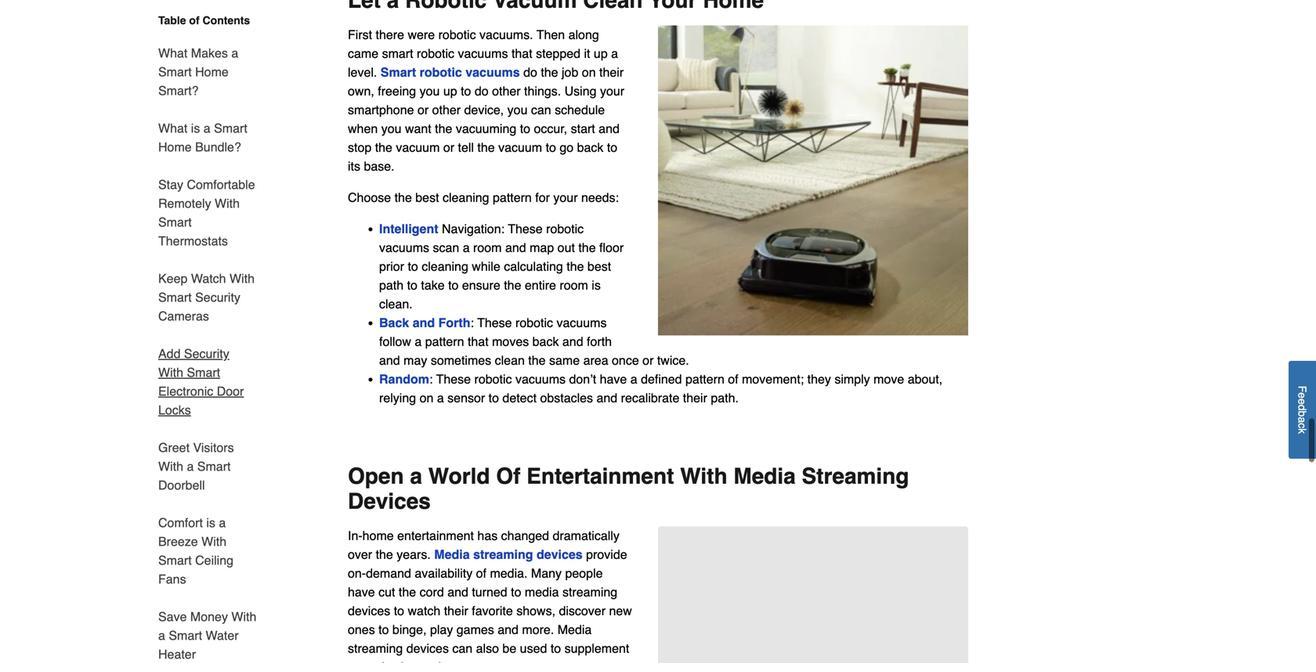 Task type: vqa. For each thing, say whether or not it's contained in the screenshot.
2nd TREATMENTS from the left
no



Task type: describe. For each thing, give the bounding box(es) containing it.
level.
[[348, 65, 377, 80]]

stay
[[158, 178, 183, 192]]

0 horizontal spatial room
[[473, 241, 502, 255]]

a inside what is a smart home bundle?
[[204, 121, 211, 136]]

1 vertical spatial media
[[434, 548, 470, 562]]

prior
[[379, 260, 404, 274]]

and inside 'navigation: these robotic vacuums scan a room and map out the floor prior to cleaning while calculating the best path to take to ensure the entire room is clean.'
[[505, 241, 526, 255]]

1 e from the top
[[1297, 393, 1309, 399]]

a inside what makes a smart home smart?
[[231, 46, 238, 60]]

the inside in-home entertainment has changed dramatically over the years.
[[376, 548, 393, 562]]

up inside first there were robotic vacuums. then along came smart robotic vacuums that stepped it up a level.
[[594, 46, 608, 61]]

twice.
[[657, 354, 689, 368]]

watch
[[191, 272, 226, 286]]

world
[[428, 464, 490, 490]]

media
[[525, 586, 559, 600]]

to down media.
[[511, 586, 522, 600]]

entire
[[525, 278, 556, 293]]

stepped
[[536, 46, 581, 61]]

home for smart?
[[195, 65, 229, 79]]

to right prior at the left of the page
[[408, 260, 418, 274]]

smart inside what makes a smart home smart?
[[158, 65, 192, 79]]

2 vertical spatial you
[[381, 122, 402, 136]]

these for the
[[477, 316, 512, 330]]

comfort is a breeze with smart ceiling fans link
[[158, 505, 257, 599]]

were
[[408, 28, 435, 42]]

vacuums.
[[480, 28, 533, 42]]

binge,
[[393, 623, 427, 638]]

the up "things."
[[541, 65, 558, 80]]

ceiling
[[195, 554, 234, 568]]

robotic inside : these robotic vacuums don't have a defined pattern of movement; they simply move about, relying on a sensor to detect obstacles and recalibrate their path.
[[475, 372, 512, 387]]

to right ones
[[379, 623, 389, 638]]

door
[[217, 384, 244, 399]]

locks
[[158, 403, 191, 418]]

discover
[[559, 604, 606, 619]]

of inside 'element'
[[189, 14, 200, 27]]

sensor
[[448, 391, 485, 406]]

water
[[206, 629, 239, 643]]

1 horizontal spatial do
[[524, 65, 538, 80]]

0 vertical spatial you
[[420, 84, 440, 98]]

with inside greet visitors with a smart doorbell
[[158, 460, 183, 474]]

provide on-demand availability of media. many people have cut the cord and turned to media streaming devices to watch their favorite shows, discover new ones to binge, play games and more. media streaming devices can also be used to supplement your viewing options.
[[348, 548, 632, 664]]

back
[[379, 316, 409, 330]]

when
[[348, 122, 378, 136]]

ivory furniture and rug, a glass table and a black samsung robotic vacuum on wood floor. image
[[658, 26, 969, 336]]

there
[[376, 28, 404, 42]]

once
[[612, 354, 639, 368]]

cleaning inside 'navigation: these robotic vacuums scan a room and map out the floor prior to cleaning while calculating the best path to take to ensure the entire room is clean.'
[[422, 260, 469, 274]]

a down once
[[631, 372, 638, 387]]

vacuums up device,
[[466, 65, 520, 80]]

along
[[569, 28, 599, 42]]

the right out
[[579, 241, 596, 255]]

changed
[[501, 529, 549, 544]]

tell
[[458, 140, 474, 155]]

2 horizontal spatial streaming
[[563, 586, 618, 600]]

freeing
[[378, 84, 416, 98]]

2 e from the top
[[1297, 399, 1309, 405]]

be
[[503, 642, 517, 657]]

: these robotic vacuums don't have a defined pattern of movement; they simply move about, relying on a sensor to detect obstacles and recalibrate their path.
[[379, 372, 943, 406]]

their inside : these robotic vacuums don't have a defined pattern of movement; they simply move about, relying on a sensor to detect obstacles and recalibrate their path.
[[683, 391, 708, 406]]

to left 'go'
[[546, 140, 556, 155]]

makes
[[191, 46, 228, 60]]

their inside "provide on-demand availability of media. many people have cut the cord and turned to media streaming devices to watch their favorite shows, discover new ones to binge, play games and more. media streaming devices can also be used to supplement your viewing options."
[[444, 604, 469, 619]]

calculating
[[504, 260, 563, 274]]

to up the binge,
[[394, 604, 404, 619]]

cameras
[[158, 309, 209, 324]]

add security with smart electronic door locks link
[[158, 335, 257, 429]]

on inside do the job on their own, freeing you up to do other things. using your smartphone or other device, you can schedule when you want the vacuuming to occur, start and stop the vacuum or tell the vacuum to go back to its base.
[[582, 65, 596, 80]]

of inside "provide on-demand availability of media. many people have cut the cord and turned to media streaming devices to watch their favorite shows, discover new ones to binge, play games and more. media streaming devices can also be used to supplement your viewing options."
[[476, 567, 487, 581]]

simply
[[835, 372, 870, 387]]

comfortable
[[187, 178, 255, 192]]

1 horizontal spatial streaming
[[473, 548, 533, 562]]

table of contents element
[[140, 13, 257, 664]]

can inside do the job on their own, freeing you up to do other things. using your smartphone or other device, you can schedule when you want the vacuuming to occur, start and stop the vacuum or tell the vacuum to go back to its base.
[[531, 103, 552, 117]]

shows,
[[517, 604, 556, 619]]

choose the best cleaning pattern for your needs:
[[348, 191, 619, 205]]

a inside greet visitors with a smart doorbell
[[187, 460, 194, 474]]

same
[[549, 354, 580, 368]]

is for what is a smart home bundle?
[[191, 121, 200, 136]]

comfort
[[158, 516, 203, 531]]

and right back
[[413, 316, 435, 330]]

the left entire on the left top of the page
[[504, 278, 522, 293]]

the right want
[[435, 122, 453, 136]]

1 vertical spatial or
[[443, 140, 455, 155]]

fans
[[158, 573, 186, 587]]

entertainment
[[397, 529, 474, 544]]

0 vertical spatial devices
[[537, 548, 583, 562]]

bundle?
[[195, 140, 241, 154]]

1 horizontal spatial room
[[560, 278, 588, 293]]

turned
[[472, 586, 508, 600]]

smart inside greet visitors with a smart doorbell
[[197, 460, 231, 474]]

it
[[584, 46, 591, 61]]

smart?
[[158, 83, 199, 98]]

1 vertical spatial other
[[432, 103, 461, 117]]

f e e d b a c k button
[[1289, 361, 1317, 459]]

devices
[[348, 490, 431, 515]]

and inside do the job on their own, freeing you up to do other things. using your smartphone or other device, you can schedule when you want the vacuuming to occur, start and stop the vacuum or tell the vacuum to go back to its base.
[[599, 122, 620, 136]]

of
[[496, 464, 521, 490]]

security inside 'keep watch with smart security cameras'
[[195, 290, 241, 305]]

back inside do the job on their own, freeing you up to do other things. using your smartphone or other device, you can schedule when you want the vacuuming to occur, start and stop the vacuum or tell the vacuum to go back to its base.
[[577, 140, 604, 155]]

follow
[[379, 335, 411, 349]]

k
[[1297, 429, 1309, 435]]

0 horizontal spatial streaming
[[348, 642, 403, 657]]

demand
[[366, 567, 411, 581]]

what is a smart home bundle?
[[158, 121, 248, 154]]

have inside : these robotic vacuums don't have a defined pattern of movement; they simply move about, relying on a sensor to detect obstacles and recalibrate their path.
[[600, 372, 627, 387]]

first
[[348, 28, 372, 42]]

to inside : these robotic vacuums don't have a defined pattern of movement; they simply move about, relying on a sensor to detect obstacles and recalibrate their path.
[[489, 391, 499, 406]]

on inside : these robotic vacuums don't have a defined pattern of movement; they simply move about, relying on a sensor to detect obstacles and recalibrate their path.
[[420, 391, 434, 406]]

robotic inside 'navigation: these robotic vacuums scan a room and map out the floor prior to cleaning while calculating the best path to take to ensure the entire room is clean.'
[[546, 222, 584, 236]]

your inside "provide on-demand availability of media. many people have cut the cord and turned to media streaming devices to watch their favorite shows, discover new ones to binge, play games and more. media streaming devices can also be used to supplement your viewing options."
[[348, 661, 372, 664]]

smart inside add security with smart electronic door locks
[[187, 366, 220, 380]]

open
[[348, 464, 404, 490]]

options.
[[421, 661, 465, 664]]

add security with smart electronic door locks
[[158, 347, 244, 418]]

may
[[404, 354, 427, 368]]

and down follow
[[379, 354, 400, 368]]

the down out
[[567, 260, 584, 274]]

back and forth link
[[379, 316, 471, 330]]

their inside do the job on their own, freeing you up to do other things. using your smartphone or other device, you can schedule when you want the vacuuming to occur, start and stop the vacuum or tell the vacuum to go back to its base.
[[600, 65, 624, 80]]

pattern inside : these robotic vacuums don't have a defined pattern of movement; they simply move about, relying on a sensor to detect obstacles and recalibrate their path.
[[686, 372, 725, 387]]

came
[[348, 46, 379, 61]]

the up base.
[[375, 140, 393, 155]]

0 vertical spatial cleaning
[[443, 191, 490, 205]]

home for bundle?
[[158, 140, 192, 154]]

map
[[530, 241, 554, 255]]

with inside comfort is a breeze with smart ceiling fans
[[202, 535, 227, 549]]

forth
[[439, 316, 471, 330]]

1 vertical spatial your
[[554, 191, 578, 205]]

c
[[1297, 424, 1309, 429]]

a inside 'navigation: these robotic vacuums scan a room and map out the floor prior to cleaning while calculating the best path to take to ensure the entire room is clean.'
[[463, 241, 470, 255]]

to right 'go'
[[607, 140, 618, 155]]

availability
[[415, 567, 473, 581]]

the up intelligent link
[[395, 191, 412, 205]]

back and forth
[[379, 316, 471, 330]]

what for what is a smart home bundle?
[[158, 121, 188, 136]]

don't
[[569, 372, 597, 387]]

used
[[520, 642, 547, 657]]

smartphone
[[348, 103, 414, 117]]

provide
[[586, 548, 627, 562]]

and down 'availability'
[[448, 586, 469, 600]]

people
[[565, 567, 603, 581]]

keep
[[158, 272, 188, 286]]

new
[[609, 604, 632, 619]]

pattern inside the : these robotic vacuums follow a pattern that moves back and forth and may sometimes clean the same area once or twice.
[[425, 335, 464, 349]]

smart down smart
[[381, 65, 416, 80]]

vacuums for back and forth
[[557, 316, 607, 330]]

to right used
[[551, 642, 561, 657]]

the down the vacuuming
[[478, 140, 495, 155]]

media.
[[490, 567, 528, 581]]

have inside "provide on-demand availability of media. many people have cut the cord and turned to media streaming devices to watch their favorite shows, discover new ones to binge, play games and more. media streaming devices can also be used to supplement your viewing options."
[[348, 586, 375, 600]]

vacuuming
[[456, 122, 517, 136]]



Task type: locate. For each thing, give the bounding box(es) containing it.
cleaning
[[443, 191, 490, 205], [422, 260, 469, 274]]

these down sometimes
[[436, 372, 471, 387]]

these
[[508, 222, 543, 236], [477, 316, 512, 330], [436, 372, 471, 387]]

can down "things."
[[531, 103, 552, 117]]

a up may
[[415, 335, 422, 349]]

0 vertical spatial have
[[600, 372, 627, 387]]

with inside open a world of entertainment with media streaming devices
[[680, 464, 728, 490]]

0 horizontal spatial that
[[468, 335, 489, 349]]

0 vertical spatial up
[[594, 46, 608, 61]]

1 horizontal spatial can
[[531, 103, 552, 117]]

do the job on their own, freeing you up to do other things. using your smartphone or other device, you can schedule when you want the vacuuming to occur, start and stop the vacuum or tell the vacuum to go back to its base.
[[348, 65, 625, 174]]

room right entire on the left top of the page
[[560, 278, 588, 293]]

has
[[478, 529, 498, 544]]

path.
[[711, 391, 739, 406]]

vacuum down occur,
[[499, 140, 542, 155]]

best down floor
[[588, 260, 611, 274]]

with inside add security with smart electronic door locks
[[158, 366, 183, 380]]

a up ceiling
[[219, 516, 226, 531]]

1 vacuum from the left
[[396, 140, 440, 155]]

a down navigation:
[[463, 241, 470, 255]]

their right job
[[600, 65, 624, 80]]

: for random
[[429, 372, 433, 387]]

is down floor
[[592, 278, 601, 293]]

what down table
[[158, 46, 188, 60]]

needs:
[[582, 191, 619, 205]]

1 horizontal spatial vacuum
[[499, 140, 542, 155]]

have down once
[[600, 372, 627, 387]]

vacuums up detect
[[516, 372, 566, 387]]

smart down visitors
[[197, 460, 231, 474]]

pattern
[[493, 191, 532, 205], [425, 335, 464, 349], [686, 372, 725, 387]]

home inside what makes a smart home smart?
[[195, 65, 229, 79]]

can inside "provide on-demand availability of media. many people have cut the cord and turned to media streaming devices to watch their favorite shows, discover new ones to binge, play games and more. media streaming devices can also be used to supplement your viewing options."
[[453, 642, 473, 657]]

1 vertical spatial home
[[158, 140, 192, 154]]

0 horizontal spatial have
[[348, 586, 375, 600]]

1 vertical spatial room
[[560, 278, 588, 293]]

1 horizontal spatial pattern
[[493, 191, 532, 205]]

1 vertical spatial can
[[453, 642, 473, 657]]

using
[[565, 84, 597, 98]]

security inside add security with smart electronic door locks
[[184, 347, 229, 361]]

back down start
[[577, 140, 604, 155]]

of up turned
[[476, 567, 487, 581]]

to left occur,
[[520, 122, 531, 136]]

have
[[600, 372, 627, 387], [348, 586, 375, 600]]

these for calculating
[[508, 222, 543, 236]]

to down "smart robotic vacuums"
[[461, 84, 471, 98]]

have down on-
[[348, 586, 375, 600]]

is inside 'navigation: these robotic vacuums scan a room and map out the floor prior to cleaning while calculating the best path to take to ensure the entire room is clean.'
[[592, 278, 601, 293]]

the inside "provide on-demand availability of media. many people have cut the cord and turned to media streaming devices to watch their favorite shows, discover new ones to binge, play games and more. media streaming devices can also be used to supplement your viewing options."
[[399, 586, 416, 600]]

vacuums inside : these robotic vacuums don't have a defined pattern of movement; they simply move about, relying on a sensor to detect obstacles and recalibrate their path.
[[516, 372, 566, 387]]

is
[[191, 121, 200, 136], [592, 278, 601, 293], [206, 516, 215, 531]]

home inside what is a smart home bundle?
[[158, 140, 192, 154]]

can
[[531, 103, 552, 117], [453, 642, 473, 657]]

is for comfort is a breeze with smart ceiling fans
[[206, 516, 215, 531]]

0 horizontal spatial best
[[416, 191, 439, 205]]

save
[[158, 610, 187, 625]]

a up bundle?
[[204, 121, 211, 136]]

2 vacuum from the left
[[499, 140, 542, 155]]

is inside what is a smart home bundle?
[[191, 121, 200, 136]]

and up same
[[563, 335, 584, 349]]

up right the it
[[594, 46, 608, 61]]

with inside stay comfortable remotely with smart thermostats
[[215, 196, 240, 211]]

: inside the : these robotic vacuums follow a pattern that moves back and forth and may sometimes clean the same area once or twice.
[[471, 316, 474, 330]]

a right open
[[410, 464, 422, 490]]

navigation:
[[442, 222, 505, 236]]

with inside the save money with a smart water heater
[[232, 610, 257, 625]]

0 horizontal spatial up
[[443, 84, 457, 98]]

area
[[584, 354, 609, 368]]

these for on
[[436, 372, 471, 387]]

that inside first there were robotic vacuums. then along came smart robotic vacuums that stepped it up a level.
[[512, 46, 533, 61]]

cleaning down scan
[[422, 260, 469, 274]]

your inside do the job on their own, freeing you up to do other things. using your smartphone or other device, you can schedule when you want the vacuuming to occur, start and stop the vacuum or tell the vacuum to go back to its base.
[[600, 84, 625, 98]]

home
[[363, 529, 394, 544]]

: these robotic vacuums follow a pattern that moves back and forth and may sometimes clean the same area once or twice.
[[379, 316, 689, 368]]

what down the smart?
[[158, 121, 188, 136]]

home
[[195, 65, 229, 79], [158, 140, 192, 154]]

save money with a smart water heater
[[158, 610, 257, 662]]

0 vertical spatial pattern
[[493, 191, 532, 205]]

: inside : these robotic vacuums don't have a defined pattern of movement; they simply move about, relying on a sensor to detect obstacles and recalibrate their path.
[[429, 372, 433, 387]]

take
[[421, 278, 445, 293]]

stay comfortable remotely with smart thermostats
[[158, 178, 255, 248]]

the inside the : these robotic vacuums follow a pattern that moves back and forth and may sometimes clean the same area once or twice.
[[528, 354, 546, 368]]

media streaming devices link
[[434, 548, 583, 562]]

0 vertical spatial back
[[577, 140, 604, 155]]

smart up electronic at left
[[187, 366, 220, 380]]

and up calculating
[[505, 241, 526, 255]]

0 horizontal spatial of
[[189, 14, 200, 27]]

on
[[582, 65, 596, 80], [420, 391, 434, 406]]

2 horizontal spatial your
[[600, 84, 625, 98]]

media inside open a world of entertainment with media streaming devices
[[734, 464, 796, 490]]

these inside : these robotic vacuums don't have a defined pattern of movement; they simply move about, relying on a sensor to detect obstacles and recalibrate their path.
[[436, 372, 471, 387]]

these up map
[[508, 222, 543, 236]]

smart up heater
[[169, 629, 202, 643]]

path
[[379, 278, 404, 293]]

1 horizontal spatial that
[[512, 46, 533, 61]]

2 vertical spatial or
[[643, 354, 654, 368]]

0 horizontal spatial do
[[475, 84, 489, 98]]

smart up the smart?
[[158, 65, 192, 79]]

and down area
[[597, 391, 618, 406]]

that inside the : these robotic vacuums follow a pattern that moves back and forth and may sometimes clean the same area once or twice.
[[468, 335, 489, 349]]

media streaming devices
[[434, 548, 583, 562]]

0 vertical spatial that
[[512, 46, 533, 61]]

streaming up media.
[[473, 548, 533, 562]]

2 vertical spatial pattern
[[686, 372, 725, 387]]

smart inside the save money with a smart water heater
[[169, 629, 202, 643]]

1 what from the top
[[158, 46, 188, 60]]

1 horizontal spatial devices
[[407, 642, 449, 657]]

what makes a smart home smart? link
[[158, 34, 257, 110]]

:
[[471, 316, 474, 330], [429, 372, 433, 387]]

a left sensor
[[437, 391, 444, 406]]

2 vertical spatial their
[[444, 604, 469, 619]]

vacuums inside the : these robotic vacuums follow a pattern that moves back and forth and may sometimes clean the same area once or twice.
[[557, 316, 607, 330]]

your down ones
[[348, 661, 372, 664]]

is inside comfort is a breeze with smart ceiling fans
[[206, 516, 215, 531]]

that
[[512, 46, 533, 61], [468, 335, 489, 349]]

1 vertical spatial you
[[508, 103, 528, 117]]

1 vertical spatial these
[[477, 316, 512, 330]]

1 vertical spatial do
[[475, 84, 489, 98]]

other
[[492, 84, 521, 98], [432, 103, 461, 117]]

2 horizontal spatial you
[[508, 103, 528, 117]]

ensure
[[462, 278, 501, 293]]

a inside open a world of entertainment with media streaming devices
[[410, 464, 422, 490]]

you down "things."
[[508, 103, 528, 117]]

doorbell
[[158, 478, 205, 493]]

pattern down forth on the left top of the page
[[425, 335, 464, 349]]

1 vertical spatial security
[[184, 347, 229, 361]]

smart inside stay comfortable remotely with smart thermostats
[[158, 215, 192, 230]]

1 horizontal spatial their
[[600, 65, 624, 80]]

0 horizontal spatial media
[[434, 548, 470, 562]]

games
[[457, 623, 494, 638]]

2 vertical spatial media
[[558, 623, 592, 638]]

1 horizontal spatial home
[[195, 65, 229, 79]]

a inside button
[[1297, 417, 1309, 424]]

1 horizontal spatial other
[[492, 84, 521, 98]]

1 horizontal spatial have
[[600, 372, 627, 387]]

1 vertical spatial of
[[728, 372, 739, 387]]

cleaning up navigation:
[[443, 191, 490, 205]]

1 vertical spatial streaming
[[563, 586, 618, 600]]

smart down remotely
[[158, 215, 192, 230]]

0 vertical spatial home
[[195, 65, 229, 79]]

0 horizontal spatial on
[[420, 391, 434, 406]]

table of contents
[[158, 14, 250, 27]]

or left the tell
[[443, 140, 455, 155]]

2 vertical spatial of
[[476, 567, 487, 581]]

smart up bundle?
[[214, 121, 248, 136]]

is up bundle?
[[191, 121, 200, 136]]

own,
[[348, 84, 374, 98]]

to right take
[[448, 278, 459, 293]]

or right once
[[643, 354, 654, 368]]

forth
[[587, 335, 612, 349]]

first there were robotic vacuums. then along came smart robotic vacuums that stepped it up a level.
[[348, 28, 618, 80]]

1 vertical spatial have
[[348, 586, 375, 600]]

1 horizontal spatial best
[[588, 260, 611, 274]]

0 vertical spatial room
[[473, 241, 502, 255]]

0 vertical spatial what
[[158, 46, 188, 60]]

0 vertical spatial :
[[471, 316, 474, 330]]

or up want
[[418, 103, 429, 117]]

you down smart robotic vacuums link
[[420, 84, 440, 98]]

0 vertical spatial on
[[582, 65, 596, 80]]

moves
[[492, 335, 529, 349]]

0 horizontal spatial devices
[[348, 604, 390, 619]]

pattern up path.
[[686, 372, 725, 387]]

what inside what is a smart home bundle?
[[158, 121, 188, 136]]

: down sometimes
[[429, 372, 433, 387]]

watch
[[408, 604, 441, 619]]

0 vertical spatial or
[[418, 103, 429, 117]]

smart
[[382, 46, 413, 61]]

clean.
[[379, 297, 413, 312]]

smart inside what is a smart home bundle?
[[214, 121, 248, 136]]

the up demand
[[376, 548, 393, 562]]

with inside 'keep watch with smart security cameras'
[[230, 272, 255, 286]]

an amazon firestick remote control. image
[[658, 527, 969, 664]]

1 vertical spatial their
[[683, 391, 708, 406]]

1 vertical spatial up
[[443, 84, 457, 98]]

remotely
[[158, 196, 211, 211]]

floor
[[600, 241, 624, 255]]

0 vertical spatial is
[[191, 121, 200, 136]]

0 horizontal spatial is
[[191, 121, 200, 136]]

security right add
[[184, 347, 229, 361]]

relying
[[379, 391, 416, 406]]

your
[[600, 84, 625, 98], [554, 191, 578, 205], [348, 661, 372, 664]]

1 vertical spatial devices
[[348, 604, 390, 619]]

2 horizontal spatial devices
[[537, 548, 583, 562]]

do up "things."
[[524, 65, 538, 80]]

a
[[231, 46, 238, 60], [611, 46, 618, 61], [204, 121, 211, 136], [463, 241, 470, 255], [415, 335, 422, 349], [631, 372, 638, 387], [437, 391, 444, 406], [1297, 417, 1309, 424], [187, 460, 194, 474], [410, 464, 422, 490], [219, 516, 226, 531], [158, 629, 165, 643]]

0 vertical spatial best
[[416, 191, 439, 205]]

also
[[476, 642, 499, 657]]

to left take
[[407, 278, 418, 293]]

what for what makes a smart home smart?
[[158, 46, 188, 60]]

what makes a smart home smart?
[[158, 46, 238, 98]]

0 vertical spatial streaming
[[473, 548, 533, 562]]

smart robotic vacuums link
[[381, 65, 520, 80]]

a right the it
[[611, 46, 618, 61]]

can down games
[[453, 642, 473, 657]]

on right the relying
[[420, 391, 434, 406]]

security down watch
[[195, 290, 241, 305]]

0 horizontal spatial pattern
[[425, 335, 464, 349]]

vacuums for random
[[516, 372, 566, 387]]

vacuums inside 'navigation: these robotic vacuums scan a room and map out the floor prior to cleaning while calculating the best path to take to ensure the entire room is clean.'
[[379, 241, 430, 255]]

defined
[[641, 372, 682, 387]]

save money with a smart water heater link
[[158, 599, 257, 664]]

their
[[600, 65, 624, 80], [683, 391, 708, 406], [444, 604, 469, 619]]

0 horizontal spatial :
[[429, 372, 433, 387]]

0 vertical spatial their
[[600, 65, 624, 80]]

that down vacuums.
[[512, 46, 533, 61]]

0 horizontal spatial home
[[158, 140, 192, 154]]

1 vertical spatial back
[[533, 335, 559, 349]]

smart down keep
[[158, 290, 192, 305]]

1 vertical spatial what
[[158, 121, 188, 136]]

1 horizontal spatial media
[[558, 623, 592, 638]]

vacuums up 'forth'
[[557, 316, 607, 330]]

their up play
[[444, 604, 469, 619]]

table
[[158, 14, 186, 27]]

add
[[158, 347, 181, 361]]

of right table
[[189, 14, 200, 27]]

: for back and forth
[[471, 316, 474, 330]]

comfort is a breeze with smart ceiling fans
[[158, 516, 234, 587]]

d
[[1297, 405, 1309, 411]]

then
[[537, 28, 565, 42]]

1 vertical spatial is
[[592, 278, 601, 293]]

vacuums for intelligent
[[379, 241, 430, 255]]

the
[[541, 65, 558, 80], [435, 122, 453, 136], [375, 140, 393, 155], [478, 140, 495, 155], [395, 191, 412, 205], [579, 241, 596, 255], [567, 260, 584, 274], [504, 278, 522, 293], [528, 354, 546, 368], [376, 548, 393, 562], [399, 586, 416, 600]]

do up device,
[[475, 84, 489, 98]]

1 horizontal spatial is
[[206, 516, 215, 531]]

1 vertical spatial that
[[468, 335, 489, 349]]

a inside the save money with a smart water heater
[[158, 629, 165, 643]]

other left device,
[[432, 103, 461, 117]]

pattern left for at top left
[[493, 191, 532, 205]]

best inside 'navigation: these robotic vacuums scan a room and map out the floor prior to cleaning while calculating the best path to take to ensure the entire room is clean.'
[[588, 260, 611, 274]]

a down save
[[158, 629, 165, 643]]

greet visitors with a smart doorbell link
[[158, 429, 257, 505]]

want
[[405, 122, 432, 136]]

vacuums down intelligent link
[[379, 241, 430, 255]]

these inside the : these robotic vacuums follow a pattern that moves back and forth and may sometimes clean the same area once or twice.
[[477, 316, 512, 330]]

2 what from the top
[[158, 121, 188, 136]]

up
[[594, 46, 608, 61], [443, 84, 457, 98]]

home down makes
[[195, 65, 229, 79]]

your right for at top left
[[554, 191, 578, 205]]

robotic inside the : these robotic vacuums follow a pattern that moves back and forth and may sometimes clean the same area once or twice.
[[516, 316, 553, 330]]

0 horizontal spatial your
[[348, 661, 372, 664]]

of up path.
[[728, 372, 739, 387]]

a up doorbell
[[187, 460, 194, 474]]

is right comfort
[[206, 516, 215, 531]]

1 vertical spatial cleaning
[[422, 260, 469, 274]]

2 horizontal spatial their
[[683, 391, 708, 406]]

out
[[558, 241, 575, 255]]

other up device,
[[492, 84, 521, 98]]

what inside what makes a smart home smart?
[[158, 46, 188, 60]]

that up sometimes
[[468, 335, 489, 349]]

up down "smart robotic vacuums"
[[443, 84, 457, 98]]

2 vertical spatial streaming
[[348, 642, 403, 657]]

these up the moves
[[477, 316, 512, 330]]

on-
[[348, 567, 366, 581]]

to left detect
[[489, 391, 499, 406]]

devices up options.
[[407, 642, 449, 657]]

streaming down ones
[[348, 642, 403, 657]]

1 horizontal spatial on
[[582, 65, 596, 80]]

cord
[[420, 586, 444, 600]]

money
[[190, 610, 228, 625]]

devices up ones
[[348, 604, 390, 619]]

2 horizontal spatial of
[[728, 372, 739, 387]]

vacuum down want
[[396, 140, 440, 155]]

their left path.
[[683, 391, 708, 406]]

years.
[[397, 548, 431, 562]]

base.
[[364, 159, 395, 174]]

b
[[1297, 411, 1309, 417]]

your right using
[[600, 84, 625, 98]]

1 horizontal spatial of
[[476, 567, 487, 581]]

0 horizontal spatial you
[[381, 122, 402, 136]]

back inside the : these robotic vacuums follow a pattern that moves back and forth and may sometimes clean the same area once or twice.
[[533, 335, 559, 349]]

of inside : these robotic vacuums don't have a defined pattern of movement; they simply move about, relying on a sensor to detect obstacles and recalibrate their path.
[[728, 372, 739, 387]]

or inside the : these robotic vacuums follow a pattern that moves back and forth and may sometimes clean the same area once or twice.
[[643, 354, 654, 368]]

0 vertical spatial of
[[189, 14, 200, 27]]

1 vertical spatial :
[[429, 372, 433, 387]]

media inside "provide on-demand availability of media. many people have cut the cord and turned to media streaming devices to watch their favorite shows, discover new ones to binge, play games and more. media streaming devices can also be used to supplement your viewing options."
[[558, 623, 592, 638]]

2 horizontal spatial pattern
[[686, 372, 725, 387]]

a inside comfort is a breeze with smart ceiling fans
[[219, 516, 226, 531]]

recalibrate
[[621, 391, 680, 406]]

entertainment
[[527, 464, 674, 490]]

supplement
[[565, 642, 630, 657]]

a inside first there were robotic vacuums. then along came smart robotic vacuums that stepped it up a level.
[[611, 46, 618, 61]]

vacuums inside first there were robotic vacuums. then along came smart robotic vacuums that stepped it up a level.
[[458, 46, 508, 61]]

navigation: these robotic vacuums scan a room and map out the floor prior to cleaning while calculating the best path to take to ensure the entire room is clean.
[[379, 222, 624, 312]]

a inside the : these robotic vacuums follow a pattern that moves back and forth and may sometimes clean the same area once or twice.
[[415, 335, 422, 349]]

0 horizontal spatial or
[[418, 103, 429, 117]]

greet
[[158, 441, 190, 455]]

contents
[[203, 14, 250, 27]]

0 vertical spatial security
[[195, 290, 241, 305]]

smart
[[158, 65, 192, 79], [381, 65, 416, 80], [214, 121, 248, 136], [158, 215, 192, 230], [158, 290, 192, 305], [187, 366, 220, 380], [197, 460, 231, 474], [158, 554, 192, 568], [169, 629, 202, 643]]

what
[[158, 46, 188, 60], [158, 121, 188, 136]]

and up be
[[498, 623, 519, 638]]

2 vertical spatial is
[[206, 516, 215, 531]]

0 vertical spatial these
[[508, 222, 543, 236]]

go
[[560, 140, 574, 155]]

smart inside comfort is a breeze with smart ceiling fans
[[158, 554, 192, 568]]

streaming down people
[[563, 586, 618, 600]]

the right clean
[[528, 354, 546, 368]]

smart inside 'keep watch with smart security cameras'
[[158, 290, 192, 305]]

1 vertical spatial pattern
[[425, 335, 464, 349]]

home up stay
[[158, 140, 192, 154]]

0 vertical spatial other
[[492, 84, 521, 98]]

and right start
[[599, 122, 620, 136]]

1 vertical spatial best
[[588, 260, 611, 274]]

best up intelligent link
[[416, 191, 439, 205]]

up inside do the job on their own, freeing you up to do other things. using your smartphone or other device, you can schedule when you want the vacuuming to occur, start and stop the vacuum or tell the vacuum to go back to its base.
[[443, 84, 457, 98]]

a up k
[[1297, 417, 1309, 424]]

2 horizontal spatial is
[[592, 278, 601, 293]]

streaming
[[473, 548, 533, 562], [563, 586, 618, 600], [348, 642, 403, 657]]

and inside : these robotic vacuums don't have a defined pattern of movement; they simply move about, relying on a sensor to detect obstacles and recalibrate their path.
[[597, 391, 618, 406]]

over
[[348, 548, 372, 562]]

0 horizontal spatial other
[[432, 103, 461, 117]]

1 vertical spatial on
[[420, 391, 434, 406]]

the right cut
[[399, 586, 416, 600]]

in-
[[348, 529, 363, 544]]

0 vertical spatial media
[[734, 464, 796, 490]]

these inside 'navigation: these robotic vacuums scan a room and map out the floor prior to cleaning while calculating the best path to take to ensure the entire room is clean.'
[[508, 222, 543, 236]]



